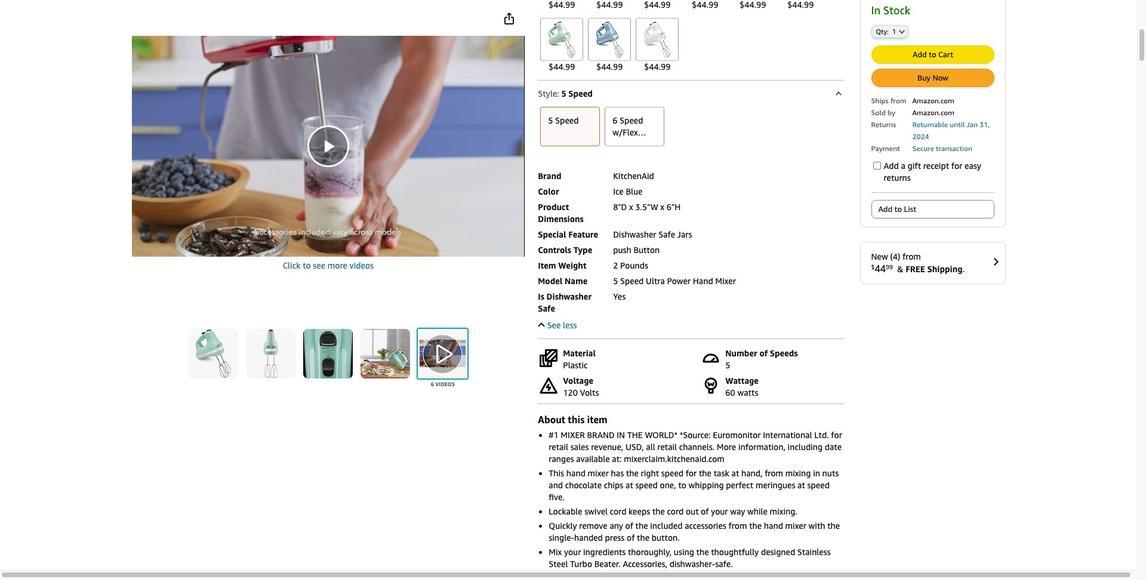 Task type: describe. For each thing, give the bounding box(es) containing it.
6 for 6 speed w/flex edge beaters
[[613, 115, 618, 125]]

about this item #1 mixer brand in the world* *source: euromonitor international ltd. for retail sales revenue, usd, all retail channels. more information, including date ranges available at: mixerclaim.kitchenaid.com this hand mixer has the right speed for the task at hand, from mixing in nuts and chocolate chips at speed one, to whipping perfect meringues at speed five. lockable swivel cord keeps the cord out of your way while mixing. quickly remove any of the included accessories from the hand mixer with the single-handed press of the button. mix your ingredients thoroughly, using the thoughtfully designed stainless steel turbo beater. accessories, dishwasher-safe.
[[538, 414, 843, 569]]

the down while at the bottom of the page
[[750, 521, 762, 531]]

qty: 1
[[877, 27, 897, 35]]

of inside number of speeds 5
[[760, 348, 768, 359]]

ice blue
[[614, 186, 643, 197]]

thoughtfully
[[712, 547, 759, 557]]

the up thoroughly,
[[637, 533, 650, 543]]

see
[[548, 320, 561, 330]]

0 horizontal spatial hand
[[567, 468, 586, 479]]

0 horizontal spatial speed
[[636, 480, 658, 491]]

watts
[[738, 388, 759, 398]]

from inside ships from amazon.com sold by
[[891, 96, 907, 105]]

ranges
[[549, 454, 574, 464]]

a
[[902, 161, 906, 171]]

to for see
[[303, 261, 311, 271]]

payment
[[872, 144, 901, 153]]

ltd.
[[815, 430, 830, 440]]

meringues
[[756, 480, 796, 491]]

$44.99 for velvet bue image
[[597, 62, 623, 72]]

1 horizontal spatial hand
[[764, 521, 784, 531]]

click to see more videos link
[[132, 260, 525, 272]]

of right the out
[[701, 507, 709, 517]]

this
[[568, 414, 585, 426]]

2 cord from the left
[[668, 507, 684, 517]]

click
[[283, 261, 301, 271]]

name
[[565, 276, 588, 286]]

sales
[[571, 442, 589, 452]]

out
[[686, 507, 699, 517]]

transaction
[[937, 144, 973, 153]]

mixer
[[561, 430, 585, 440]]

new
[[872, 251, 889, 261]]

has
[[611, 468, 624, 479]]

$
[[872, 263, 875, 270]]

right
[[641, 468, 659, 479]]

brand
[[588, 430, 615, 440]]

Add a gift receipt for easy returns checkbox
[[874, 162, 881, 170]]

from down "way"
[[729, 521, 748, 531]]

free
[[906, 264, 926, 274]]

sold
[[872, 108, 886, 117]]

wattage
[[726, 376, 759, 386]]

*source:
[[680, 430, 711, 440]]

model
[[538, 276, 563, 286]]

2 retail from the left
[[658, 442, 677, 452]]

special feature
[[538, 229, 599, 240]]

99
[[887, 263, 894, 270]]

0 horizontal spatial at
[[626, 480, 634, 491]]

returnable
[[913, 120, 949, 129]]

kitchenaid
[[614, 171, 655, 181]]

while
[[748, 507, 768, 517]]

2
[[614, 261, 618, 271]]

push button
[[614, 245, 660, 255]]

1 retail from the left
[[549, 442, 569, 452]]

by
[[888, 108, 896, 117]]

nuts
[[823, 468, 839, 479]]

plastic
[[563, 360, 588, 370]]

ingredients
[[584, 547, 626, 557]]

number of speeds 5
[[726, 348, 798, 370]]

120
[[563, 388, 578, 398]]

brand
[[538, 171, 562, 181]]

3.5"w
[[636, 202, 659, 212]]

the right has at bottom
[[627, 468, 639, 479]]

$44.99 for pistachio image
[[549, 62, 576, 72]]

safe inside 'is dishwasher safe'
[[538, 304, 556, 314]]

returns
[[872, 120, 897, 129]]

push
[[614, 245, 632, 255]]

whipping
[[689, 480, 724, 491]]

hand,
[[742, 468, 763, 479]]

voltage 120 volts
[[563, 376, 599, 398]]

in
[[617, 430, 625, 440]]

Add to List radio
[[872, 200, 995, 218]]

velvet bue image
[[591, 20, 629, 59]]

secure
[[913, 144, 935, 153]]

ships
[[872, 96, 889, 105]]

to for list
[[895, 204, 903, 214]]

(4)
[[891, 251, 901, 261]]

mixerclaim.kitchenaid.com
[[624, 454, 725, 464]]

jan
[[967, 120, 979, 129]]

1
[[893, 27, 897, 35]]

power
[[668, 276, 691, 286]]

mixing
[[786, 468, 811, 479]]

dishwasher inside 'is dishwasher safe'
[[547, 292, 592, 302]]

the up dishwasher- at the right bottom of the page
[[697, 547, 709, 557]]

color
[[538, 186, 559, 197]]

speed for 5 speed
[[556, 115, 579, 125]]

1 horizontal spatial dishwasher
[[614, 229, 657, 240]]

2 x from the left
[[661, 202, 665, 212]]

five.
[[549, 492, 565, 502]]

see less button
[[538, 320, 577, 330]]

buy now
[[918, 73, 949, 82]]

keeps
[[629, 507, 651, 517]]

more
[[717, 442, 737, 452]]

lockable
[[549, 507, 583, 517]]

item
[[587, 414, 608, 426]]

easy
[[965, 161, 982, 171]]

press
[[605, 533, 625, 543]]

secure transaction button
[[913, 143, 973, 153]]

controls
[[538, 245, 572, 255]]

the right with
[[828, 521, 841, 531]]

add for add a gift receipt for easy returns
[[884, 161, 900, 171]]

remove
[[580, 521, 608, 531]]

product dimensions
[[538, 202, 584, 224]]

60
[[726, 388, 736, 398]]

the up "included"
[[653, 507, 665, 517]]

secure transaction
[[913, 144, 973, 153]]

6 for 6 videos
[[431, 381, 434, 388]]

from up meringues
[[765, 468, 784, 479]]

0 vertical spatial your
[[712, 507, 729, 517]]

white image
[[639, 20, 677, 59]]

1 horizontal spatial at
[[732, 468, 740, 479]]

add to list
[[879, 204, 917, 214]]

including
[[788, 442, 823, 452]]



Task type: locate. For each thing, give the bounding box(es) containing it.
speed up one,
[[662, 468, 684, 479]]

your
[[712, 507, 729, 517], [564, 547, 581, 557]]

6 Speed w/Flex Edge Beaters submit
[[606, 108, 664, 146]]

gift
[[908, 161, 922, 171]]

with
[[809, 521, 826, 531]]

stainless
[[798, 547, 831, 557]]

swivel
[[585, 507, 608, 517]]

1 amazon.com from the top
[[913, 96, 955, 105]]

5 down number
[[726, 360, 731, 370]]

6 inside 6 speed w/flex edge beaters
[[613, 115, 618, 125]]

31,
[[980, 120, 991, 129]]

dimensions
[[538, 214, 584, 224]]

button.
[[652, 533, 680, 543]]

available
[[577, 454, 610, 464]]

now
[[933, 73, 949, 82]]

add inside radio
[[879, 204, 893, 214]]

of right press
[[627, 533, 635, 543]]

add for add to cart
[[913, 49, 927, 59]]

5 inside number of speeds 5
[[726, 360, 731, 370]]

mixer down mixing.
[[786, 521, 807, 531]]

3 $44.99 from the left
[[645, 62, 671, 72]]

1 vertical spatial amazon.com
[[913, 108, 955, 117]]

dishwasher safe jars
[[614, 229, 693, 240]]

about
[[538, 414, 566, 426]]

0 horizontal spatial safe
[[538, 304, 556, 314]]

None submit
[[189, 329, 239, 379], [246, 329, 296, 379], [304, 329, 353, 379], [361, 329, 411, 379], [418, 329, 468, 379], [189, 329, 239, 379], [246, 329, 296, 379], [304, 329, 353, 379], [361, 329, 411, 379], [418, 329, 468, 379]]

5 inside selected style is 5 speed. tap to collapse. "element"
[[562, 88, 567, 99]]

to inside about this item #1 mixer brand in the world* *source: euromonitor international ltd. for retail sales revenue, usd, all retail channels. more information, including date ranges available at: mixerclaim.kitchenaid.com this hand mixer has the right speed for the task at hand, from mixing in nuts and chocolate chips at speed one, to whipping perfect meringues at speed five. lockable swivel cord keeps the cord out of your way while mixing. quickly remove any of the included accessories from the hand mixer with the single-handed press of the button. mix your ingredients thoroughly, using the thoughtfully designed stainless steel turbo beater. accessories, dishwasher-safe.
[[679, 480, 687, 491]]

hand up chocolate at the bottom
[[567, 468, 586, 479]]

from up free
[[903, 251, 922, 261]]

mix
[[549, 547, 562, 557]]

your left "way"
[[712, 507, 729, 517]]

safe down is
[[538, 304, 556, 314]]

for up whipping
[[686, 468, 697, 479]]

to for cart
[[929, 49, 937, 59]]

6 videos
[[431, 381, 455, 388]]

Add to Cart submit
[[872, 46, 994, 63]]

speed inside "element"
[[569, 88, 593, 99]]

1 horizontal spatial speed
[[662, 468, 684, 479]]

button
[[634, 245, 660, 255]]

1 $44.99 from the left
[[549, 62, 576, 72]]

& free shipping .
[[898, 264, 965, 274]]

at up the perfect
[[732, 468, 740, 479]]

5 Speed submit
[[541, 108, 600, 146]]

list
[[905, 204, 917, 214]]

2 horizontal spatial at
[[798, 480, 806, 491]]

amazon.com inside amazon.com returns
[[913, 108, 955, 117]]

0 vertical spatial mixer
[[588, 468, 609, 479]]

product
[[538, 202, 569, 212]]

2 horizontal spatial speed
[[808, 480, 830, 491]]

1 vertical spatial safe
[[538, 304, 556, 314]]

6"h
[[667, 202, 681, 212]]

for up date
[[832, 430, 843, 440]]

retail down world*
[[658, 442, 677, 452]]

from
[[891, 96, 907, 105], [903, 251, 922, 261], [765, 468, 784, 479], [729, 521, 748, 531]]

6 left videos
[[431, 381, 434, 388]]

returnable until jan 31, 2024 payment
[[872, 120, 991, 153]]

for left easy
[[952, 161, 963, 171]]

to left see
[[303, 261, 311, 271]]

at right the "chips"
[[626, 480, 634, 491]]

x left 6"h
[[661, 202, 665, 212]]

1 vertical spatial add
[[884, 161, 900, 171]]

add up buy
[[913, 49, 927, 59]]

1 horizontal spatial cord
[[668, 507, 684, 517]]

selected style is 5 speed. tap to collapse. element
[[538, 81, 845, 105]]

of right the 'any'
[[626, 521, 634, 531]]

dishwasher up push button
[[614, 229, 657, 240]]

amazon.com down buy now submit
[[913, 96, 955, 105]]

speed inside 6 speed w/flex edge beaters
[[620, 115, 644, 125]]

pistachio image
[[543, 20, 581, 59]]

chocolate
[[566, 480, 602, 491]]

safe left jars
[[659, 229, 676, 240]]

way
[[731, 507, 746, 517]]

speed up w/flex
[[620, 115, 644, 125]]

qty:
[[877, 27, 889, 35]]

0 vertical spatial amazon.com
[[913, 96, 955, 105]]

0 horizontal spatial 6
[[431, 381, 434, 388]]

6 speed w/flex edge beaters
[[613, 115, 644, 161]]

1 vertical spatial your
[[564, 547, 581, 557]]

quickly
[[549, 521, 577, 531]]

2 amazon.com from the top
[[913, 108, 955, 117]]

dropdown image
[[900, 29, 906, 34]]

included
[[651, 521, 683, 531]]

add left list at the top right of page
[[879, 204, 893, 214]]

ultra
[[646, 276, 665, 286]]

0 horizontal spatial your
[[564, 547, 581, 557]]

1 horizontal spatial x
[[661, 202, 665, 212]]

to left list at the top right of page
[[895, 204, 903, 214]]

0 horizontal spatial for
[[686, 468, 697, 479]]

see less
[[548, 320, 577, 330]]

to right one,
[[679, 480, 687, 491]]

0 vertical spatial for
[[952, 161, 963, 171]]

5
[[562, 88, 567, 99], [549, 115, 553, 125], [614, 276, 618, 286], [726, 360, 731, 370]]

5 down style:
[[549, 115, 553, 125]]

your up "turbo"
[[564, 547, 581, 557]]

beater.
[[595, 559, 621, 569]]

2 horizontal spatial for
[[952, 161, 963, 171]]

1 horizontal spatial safe
[[659, 229, 676, 240]]

0 horizontal spatial retail
[[549, 442, 569, 452]]

add for add to list
[[879, 204, 893, 214]]

amazon.com inside ships from amazon.com sold by
[[913, 96, 955, 105]]

hand down mixing.
[[764, 521, 784, 531]]

accessories
[[685, 521, 727, 531]]

1 horizontal spatial retail
[[658, 442, 677, 452]]

1 vertical spatial 6
[[431, 381, 434, 388]]

1 vertical spatial dishwasher
[[547, 292, 592, 302]]

the down keeps
[[636, 521, 648, 531]]

cord
[[610, 507, 627, 517], [668, 507, 684, 517]]

add inside add a gift receipt for easy returns
[[884, 161, 900, 171]]

0 horizontal spatial $44.99
[[549, 62, 576, 72]]

5 down 2 on the right of page
[[614, 276, 618, 286]]

blue
[[626, 186, 643, 197]]

of left speeds
[[760, 348, 768, 359]]

2 $44.99 from the left
[[597, 62, 623, 72]]

0 horizontal spatial dishwasher
[[547, 292, 592, 302]]

1 vertical spatial for
[[832, 430, 843, 440]]

this
[[549, 468, 565, 479]]

from inside 'new (4) from $ 44 99'
[[903, 251, 922, 261]]

add
[[913, 49, 927, 59], [884, 161, 900, 171], [879, 204, 893, 214]]

edge
[[613, 139, 632, 149]]

all
[[646, 442, 656, 452]]

hand
[[693, 276, 714, 286]]

8"d
[[614, 202, 627, 212]]

0 horizontal spatial cord
[[610, 507, 627, 517]]

retail up "ranges"
[[549, 442, 569, 452]]

add a gift receipt for easy returns
[[884, 161, 982, 183]]

material
[[563, 348, 596, 359]]

8"d x 3.5"w x 6"h
[[614, 202, 681, 212]]

yes
[[614, 292, 626, 302]]

x right '8"d'
[[630, 202, 634, 212]]

amazon.com
[[913, 96, 955, 105], [913, 108, 955, 117]]

2 horizontal spatial $44.99
[[645, 62, 671, 72]]

handed
[[575, 533, 603, 543]]

speed up 5 speed
[[569, 88, 593, 99]]

euromonitor
[[713, 430, 761, 440]]

6 up w/flex
[[613, 115, 618, 125]]

1 vertical spatial mixer
[[786, 521, 807, 531]]

speed down 2 pounds
[[621, 276, 644, 286]]

speed for 5 speed ultra power hand mixer
[[621, 276, 644, 286]]

dishwasher down model name
[[547, 292, 592, 302]]

for inside add a gift receipt for easy returns
[[952, 161, 963, 171]]

at down mixing
[[798, 480, 806, 491]]

$44.99 submit
[[538, 0, 586, 13], [586, 0, 634, 13], [634, 0, 682, 13], [682, 0, 730, 13], [730, 0, 777, 13], [777, 0, 825, 13], [538, 16, 586, 75], [586, 16, 634, 75], [634, 16, 682, 75]]

0 vertical spatial add
[[913, 49, 927, 59]]

0 vertical spatial dishwasher
[[614, 229, 657, 240]]

of
[[760, 348, 768, 359], [701, 507, 709, 517], [626, 521, 634, 531], [627, 533, 635, 543]]

world*
[[645, 430, 678, 440]]

the up whipping
[[699, 468, 712, 479]]

to inside radio
[[895, 204, 903, 214]]

1 horizontal spatial 6
[[613, 115, 618, 125]]

1 cord from the left
[[610, 507, 627, 517]]

buy
[[918, 73, 931, 82]]

to left cart
[[929, 49, 937, 59]]

speed down style: 5 speed
[[556, 115, 579, 125]]

less
[[563, 320, 577, 330]]

until
[[951, 120, 966, 129]]

&
[[898, 264, 904, 274]]

in
[[814, 468, 821, 479]]

beaters
[[613, 151, 641, 161]]

1 horizontal spatial $44.99
[[597, 62, 623, 72]]

1 horizontal spatial mixer
[[786, 521, 807, 531]]

from up by
[[891, 96, 907, 105]]

Buy Now submit
[[872, 69, 994, 86]]

x
[[630, 202, 634, 212], [661, 202, 665, 212]]

2 vertical spatial add
[[879, 204, 893, 214]]

1 horizontal spatial your
[[712, 507, 729, 517]]

chips
[[604, 480, 624, 491]]

voltage
[[563, 376, 594, 386]]

0 vertical spatial hand
[[567, 468, 586, 479]]

0 horizontal spatial x
[[630, 202, 634, 212]]

for
[[952, 161, 963, 171], [832, 430, 843, 440], [686, 468, 697, 479]]

1 horizontal spatial for
[[832, 430, 843, 440]]

0 vertical spatial safe
[[659, 229, 676, 240]]

and
[[549, 480, 563, 491]]

mixer down available on the bottom right of the page
[[588, 468, 609, 479]]

1 x from the left
[[630, 202, 634, 212]]

$44.99 down velvet bue image
[[597, 62, 623, 72]]

0 horizontal spatial mixer
[[588, 468, 609, 479]]

$44.99 up style: 5 speed
[[549, 62, 576, 72]]

turbo
[[570, 559, 593, 569]]

is
[[538, 292, 545, 302]]

cord up the 'any'
[[610, 507, 627, 517]]

#1
[[549, 430, 559, 440]]

dishwasher-
[[670, 559, 716, 569]]

cord left the out
[[668, 507, 684, 517]]

speed down right
[[636, 480, 658, 491]]

cart
[[939, 49, 954, 59]]

jars
[[678, 229, 693, 240]]

more
[[328, 261, 348, 271]]

item
[[538, 261, 557, 271]]

the
[[627, 468, 639, 479], [699, 468, 712, 479], [653, 507, 665, 517], [636, 521, 648, 531], [750, 521, 762, 531], [828, 521, 841, 531], [637, 533, 650, 543], [697, 547, 709, 557]]

5 right style:
[[562, 88, 567, 99]]

0 vertical spatial 6
[[613, 115, 618, 125]]

speeds
[[770, 348, 798, 359]]

style:
[[538, 88, 560, 99]]

extender collapse image
[[539, 323, 545, 330]]

returns
[[884, 172, 911, 183]]

speed for 6 speed w/flex edge beaters
[[620, 115, 644, 125]]

steel
[[549, 559, 568, 569]]

2 vertical spatial for
[[686, 468, 697, 479]]

$44.99 for white image
[[645, 62, 671, 72]]

speed down in
[[808, 480, 830, 491]]

amazon.com up returnable
[[913, 108, 955, 117]]

add left a
[[884, 161, 900, 171]]

$44.99 down white image
[[645, 62, 671, 72]]

1 vertical spatial hand
[[764, 521, 784, 531]]



Task type: vqa. For each thing, say whether or not it's contained in the screenshot.
Ice
yes



